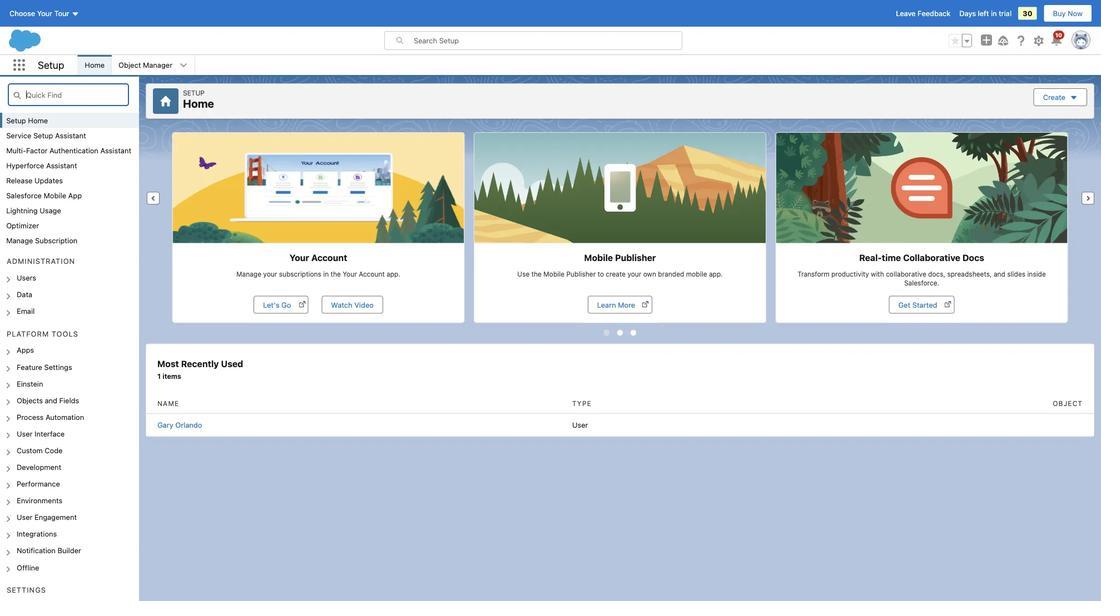 Task type: vqa. For each thing, say whether or not it's contained in the screenshot.
of
no



Task type: describe. For each thing, give the bounding box(es) containing it.
home inside tree item
[[28, 116, 48, 125]]

tab panel containing your account
[[163, 132, 1077, 323]]

1 vertical spatial settings
[[7, 586, 46, 595]]

setup tree tree
[[0, 113, 139, 602]]

go
[[281, 301, 291, 309]]

salesforce
[[6, 191, 42, 200]]

2 vertical spatial assistant
[[46, 161, 77, 170]]

watch video
[[331, 301, 374, 309]]

name element
[[146, 395, 561, 414]]

lightning usage link
[[6, 206, 61, 215]]

einstein
[[17, 380, 43, 388]]

interface
[[35, 430, 65, 438]]

gary orlando
[[157, 421, 202, 430]]

collaborative
[[903, 253, 960, 263]]

name
[[157, 400, 179, 408]]

your account
[[290, 253, 347, 263]]

data link
[[17, 290, 32, 301]]

1 vertical spatial account
[[359, 271, 385, 278]]

1 your from the left
[[263, 271, 277, 278]]

user engagement link
[[17, 514, 77, 524]]

process automation link
[[17, 413, 84, 423]]

subscriptions
[[279, 271, 321, 278]]

hyperforce
[[6, 161, 44, 170]]

docs,
[[928, 271, 946, 278]]

notification builder link
[[17, 547, 81, 557]]

create
[[1043, 93, 1066, 101]]

used
[[221, 359, 243, 369]]

with
[[871, 271, 884, 278]]

slides
[[1007, 271, 1026, 278]]

type
[[572, 400, 592, 408]]

mobile publisher
[[584, 253, 656, 263]]

get started
[[898, 301, 937, 309]]

days left in trial
[[959, 9, 1012, 18]]

type element
[[561, 395, 789, 414]]

process
[[17, 413, 44, 422]]

your inside choose your tour popup button
[[37, 9, 52, 18]]

custom
[[17, 447, 43, 455]]

choose your tour
[[9, 9, 69, 18]]

let's
[[263, 301, 279, 309]]

administration
[[7, 257, 75, 266]]

gary orlando link
[[157, 421, 202, 430]]

2 your from the left
[[628, 271, 641, 278]]

1 horizontal spatial your
[[290, 253, 309, 263]]

email link
[[17, 307, 35, 317]]

objects and fields
[[17, 397, 79, 405]]

platform
[[7, 330, 49, 338]]

objects and fields link
[[17, 397, 79, 407]]

objects
[[17, 397, 43, 405]]

offline
[[17, 564, 39, 572]]

usage
[[40, 206, 61, 215]]

users
[[17, 274, 36, 282]]

0 vertical spatial setup home
[[183, 89, 214, 110]]

mobile inside the setup tree tree
[[44, 191, 66, 200]]

object for object manager
[[119, 61, 141, 69]]

user for user engagement
[[17, 514, 33, 522]]

1 horizontal spatial publisher
[[615, 253, 656, 263]]

1
[[157, 373, 161, 381]]

watch
[[331, 301, 352, 309]]

30
[[1023, 9, 1033, 18]]

data
[[17, 290, 32, 299]]

more
[[618, 301, 635, 309]]

time
[[882, 253, 901, 263]]

subscription
[[35, 236, 77, 245]]

settings inside feature settings link
[[44, 363, 72, 371]]

get
[[898, 301, 911, 309]]

Search Setup text field
[[414, 32, 682, 49]]

leave feedback
[[896, 9, 951, 18]]

watch video button
[[322, 296, 383, 314]]

custom code link
[[17, 447, 63, 457]]

1 vertical spatial assistant
[[100, 146, 131, 155]]

multi-factor authentication assistant link
[[6, 146, 131, 155]]

2 the from the left
[[531, 271, 542, 278]]

optimizer
[[6, 221, 39, 230]]

multi-factor authentication assistant
[[6, 146, 131, 155]]

gary
[[157, 421, 173, 430]]

learn more
[[597, 301, 635, 309]]

real-time collaborative docs
[[859, 253, 984, 263]]

choose your tour button
[[9, 4, 80, 22]]

docs
[[963, 253, 984, 263]]

salesforce.
[[904, 279, 939, 287]]

offline link
[[17, 564, 39, 574]]

service
[[6, 131, 31, 140]]

1 the from the left
[[331, 271, 341, 278]]

items
[[163, 373, 181, 381]]

most
[[157, 359, 179, 369]]

feedback
[[918, 9, 951, 18]]

own
[[643, 271, 656, 278]]

most recently used 1 items
[[157, 359, 243, 381]]

process automation
[[17, 413, 84, 422]]

2 app. from the left
[[709, 271, 723, 278]]

choose
[[9, 9, 35, 18]]

feature
[[17, 363, 42, 371]]

1 app. from the left
[[387, 271, 400, 278]]

leave
[[896, 9, 916, 18]]



Task type: locate. For each thing, give the bounding box(es) containing it.
0 horizontal spatial object
[[119, 61, 141, 69]]

service setup assistant link
[[6, 131, 86, 140]]

publisher left to at the right of page
[[566, 271, 596, 278]]

0 vertical spatial settings
[[44, 363, 72, 371]]

0 horizontal spatial setup home
[[6, 116, 48, 125]]

user engagement
[[17, 514, 77, 522]]

0 vertical spatial assistant
[[55, 131, 86, 140]]

hyperforce assistant link
[[6, 161, 77, 170]]

manage inside the setup tree tree
[[6, 236, 33, 245]]

and inside the setup tree tree
[[45, 397, 57, 405]]

productivity
[[831, 271, 869, 278]]

user for user
[[572, 421, 588, 430]]

let's go button
[[254, 296, 308, 314]]

salesforce mobile app link
[[6, 191, 82, 200]]

your up the watch video
[[343, 271, 357, 278]]

tab panel
[[163, 132, 1077, 323]]

your left 'own'
[[628, 271, 641, 278]]

setup home
[[183, 89, 214, 110], [6, 116, 48, 125]]

0 horizontal spatial home
[[28, 116, 48, 125]]

branded
[[658, 271, 684, 278]]

integrations
[[17, 530, 57, 539]]

fields
[[59, 397, 79, 405]]

your left 'tour'
[[37, 9, 52, 18]]

0 horizontal spatial the
[[331, 271, 341, 278]]

environments link
[[17, 497, 62, 507]]

1 horizontal spatial object
[[1053, 400, 1083, 408]]

account
[[311, 253, 347, 263], [359, 271, 385, 278]]

lightning
[[6, 206, 38, 215]]

setup inside tree item
[[6, 116, 26, 125]]

service setup assistant
[[6, 131, 86, 140]]

user interface
[[17, 430, 65, 438]]

0 vertical spatial mobile
[[44, 191, 66, 200]]

0 horizontal spatial your
[[37, 9, 52, 18]]

assistant down setup home tree item
[[55, 131, 86, 140]]

assistant right authentication
[[100, 146, 131, 155]]

0 vertical spatial and
[[994, 271, 1005, 278]]

learn more button
[[588, 296, 652, 314]]

release updates link
[[6, 176, 63, 185]]

real-
[[859, 253, 882, 263]]

1 horizontal spatial home
[[85, 61, 105, 69]]

group
[[949, 34, 972, 47]]

recently
[[181, 359, 219, 369]]

development link
[[17, 463, 61, 473]]

manage for manage subscription
[[6, 236, 33, 245]]

authentication
[[49, 146, 98, 155]]

custom code
[[17, 447, 63, 455]]

engagement
[[35, 514, 77, 522]]

mobile up to at the right of page
[[584, 253, 613, 263]]

user for user interface
[[17, 430, 33, 438]]

mobile right use
[[544, 271, 565, 278]]

setup
[[38, 59, 64, 71], [183, 89, 205, 97], [6, 116, 26, 125], [33, 131, 53, 140]]

use the mobile publisher to create your own branded mobile app.
[[517, 271, 723, 278]]

leave feedback link
[[896, 9, 951, 18]]

2 horizontal spatial home
[[183, 97, 214, 110]]

1 vertical spatial your
[[290, 253, 309, 263]]

1 vertical spatial user
[[17, 430, 33, 438]]

object
[[119, 61, 141, 69], [1053, 400, 1083, 408]]

1 vertical spatial setup home
[[6, 116, 48, 125]]

performance link
[[17, 480, 60, 490]]

0 vertical spatial user
[[572, 421, 588, 430]]

1 horizontal spatial your
[[628, 271, 641, 278]]

and left slides
[[994, 271, 1005, 278]]

1 vertical spatial manage
[[236, 271, 261, 278]]

account up "video"
[[359, 271, 385, 278]]

0 vertical spatial home
[[85, 61, 105, 69]]

buy now button
[[1044, 4, 1092, 22]]

1 horizontal spatial account
[[359, 271, 385, 278]]

settings right feature
[[44, 363, 72, 371]]

0 horizontal spatial and
[[45, 397, 57, 405]]

1 horizontal spatial in
[[991, 9, 997, 18]]

object manager link
[[112, 55, 179, 75]]

object for object
[[1053, 400, 1083, 408]]

company settings image
[[0, 600, 139, 602]]

1 horizontal spatial mobile
[[544, 271, 565, 278]]

mobile up usage
[[44, 191, 66, 200]]

feature settings
[[17, 363, 72, 371]]

builder
[[58, 547, 81, 555]]

settings down offline link
[[7, 586, 46, 595]]

create button
[[1034, 88, 1087, 106]]

integrations link
[[17, 530, 57, 540]]

buy
[[1053, 9, 1066, 18]]

tab list
[[163, 328, 1077, 340]]

0 horizontal spatial publisher
[[566, 271, 596, 278]]

now
[[1068, 9, 1083, 18]]

in right left on the right top of the page
[[991, 9, 997, 18]]

0 vertical spatial account
[[311, 253, 347, 263]]

1 horizontal spatial setup home
[[183, 89, 214, 110]]

0 vertical spatial publisher
[[615, 253, 656, 263]]

and up process automation
[[45, 397, 57, 405]]

user up integrations
[[17, 514, 33, 522]]

2 vertical spatial mobile
[[544, 271, 565, 278]]

2 horizontal spatial mobile
[[584, 253, 613, 263]]

factor
[[26, 146, 48, 155]]

0 horizontal spatial your
[[263, 271, 277, 278]]

app.
[[387, 271, 400, 278], [709, 271, 723, 278]]

your
[[263, 271, 277, 278], [628, 271, 641, 278]]

use
[[517, 271, 530, 278]]

2 horizontal spatial your
[[343, 271, 357, 278]]

your up the subscriptions
[[290, 253, 309, 263]]

1 vertical spatial and
[[45, 397, 57, 405]]

notification
[[17, 547, 56, 555]]

2 vertical spatial home
[[28, 116, 48, 125]]

settings
[[44, 363, 72, 371], [7, 586, 46, 595]]

home
[[85, 61, 105, 69], [183, 97, 214, 110], [28, 116, 48, 125]]

1 horizontal spatial and
[[994, 271, 1005, 278]]

in
[[991, 9, 997, 18], [323, 271, 329, 278]]

0 vertical spatial your
[[37, 9, 52, 18]]

release
[[6, 176, 33, 185]]

0 horizontal spatial in
[[323, 271, 329, 278]]

updates
[[35, 176, 63, 185]]

setup home inside setup home tree item
[[6, 116, 48, 125]]

10 button
[[1050, 31, 1064, 47]]

in down your account
[[323, 271, 329, 278]]

einstein link
[[17, 380, 43, 390]]

the
[[331, 271, 341, 278], [531, 271, 542, 278]]

apps
[[17, 346, 34, 355]]

user up custom
[[17, 430, 33, 438]]

assistant down multi-factor authentication assistant link
[[46, 161, 77, 170]]

1 vertical spatial object
[[1053, 400, 1083, 408]]

0 horizontal spatial account
[[311, 253, 347, 263]]

0 horizontal spatial manage
[[6, 236, 33, 245]]

home link
[[78, 55, 111, 75]]

1 vertical spatial publisher
[[566, 271, 596, 278]]

setup home link
[[6, 116, 48, 125]]

2 vertical spatial user
[[17, 514, 33, 522]]

the down your account
[[331, 271, 341, 278]]

1 vertical spatial in
[[323, 271, 329, 278]]

account up the manage your subscriptions in the your account app.
[[311, 253, 347, 263]]

0 vertical spatial manage
[[6, 236, 33, 245]]

create
[[606, 271, 626, 278]]

user interface link
[[17, 430, 65, 440]]

0 vertical spatial in
[[991, 9, 997, 18]]

1 horizontal spatial manage
[[236, 271, 261, 278]]

manage your subscriptions in the your account app.
[[236, 271, 400, 278]]

0 horizontal spatial app.
[[387, 271, 400, 278]]

object manager
[[119, 61, 172, 69]]

apps link
[[17, 346, 34, 356]]

days
[[959, 9, 976, 18]]

1 horizontal spatial app.
[[709, 271, 723, 278]]

salesforce mobile app
[[6, 191, 82, 200]]

1 vertical spatial home
[[183, 97, 214, 110]]

setup home tree item
[[0, 113, 139, 128]]

1 vertical spatial mobile
[[584, 253, 613, 263]]

user down type
[[572, 421, 588, 430]]

0 horizontal spatial mobile
[[44, 191, 66, 200]]

app
[[68, 191, 82, 200]]

object element
[[789, 395, 1094, 414]]

0 vertical spatial object
[[119, 61, 141, 69]]

2 vertical spatial your
[[343, 271, 357, 278]]

manage up let's go button
[[236, 271, 261, 278]]

manage for manage your subscriptions in the your account app.
[[236, 271, 261, 278]]

and inside transform productivity with collaborative docs, spreadsheets, and slides inside salesforce.
[[994, 271, 1005, 278]]

publisher up 'own'
[[615, 253, 656, 263]]

1 horizontal spatial the
[[531, 271, 542, 278]]

tour
[[54, 9, 69, 18]]

automation
[[46, 413, 84, 422]]

trial
[[999, 9, 1012, 18]]

Quick Find search field
[[8, 83, 129, 106]]

your left the subscriptions
[[263, 271, 277, 278]]

the right use
[[531, 271, 542, 278]]

manage subscription
[[6, 236, 77, 245]]

manage down optimizer link
[[6, 236, 33, 245]]

mobile
[[44, 191, 66, 200], [584, 253, 613, 263], [544, 271, 565, 278]]

mobile
[[686, 271, 707, 278]]



